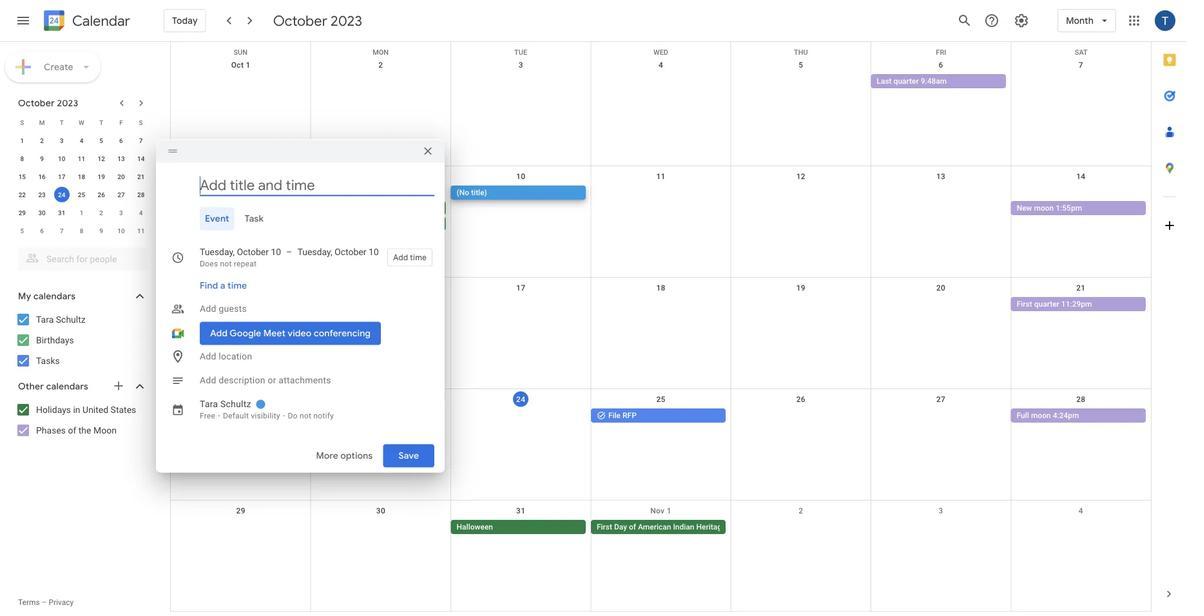Task type: describe. For each thing, give the bounding box(es) containing it.
sun
[[234, 48, 248, 56]]

full
[[1017, 411, 1029, 420]]

to element
[[286, 246, 292, 259]]

29 for nov 1
[[236, 507, 245, 516]]

of inside other calendars list
[[68, 425, 76, 436]]

8 for october 2023
[[20, 155, 24, 162]]

add time
[[393, 253, 427, 262]]

1 vertical spatial tara schultz
[[200, 399, 251, 410]]

18 element
[[74, 169, 89, 184]]

file rfp button
[[591, 409, 726, 423]]

1 horizontal spatial schultz
[[220, 399, 251, 410]]

1 inside november 1 element
[[80, 209, 83, 217]]

attachments
[[279, 375, 331, 386]]

add guests
[[200, 304, 247, 314]]

sat
[[1075, 48, 1088, 56]]

do not notify
[[288, 412, 334, 421]]

10 element
[[54, 151, 69, 166]]

november 8 element
[[74, 223, 89, 238]]

halloween
[[457, 523, 493, 532]]

25 inside grid
[[656, 395, 666, 404]]

add for add time
[[393, 253, 408, 262]]

fri
[[936, 48, 946, 56]]

in
[[73, 404, 80, 415]]

other
[[18, 381, 44, 393]]

29 for 1
[[18, 209, 26, 217]]

1 horizontal spatial tara
[[200, 399, 218, 410]]

moon for full
[[1031, 411, 1051, 420]]

13 for october 2023
[[117, 155, 125, 162]]

26 element
[[94, 187, 109, 202]]

tue
[[514, 48, 527, 56]]

first for first quarter 11:29pm
[[1017, 300, 1032, 309]]

row containing oct 1
[[171, 55, 1151, 166]]

(no title)
[[457, 188, 487, 197]]

my calendars button
[[3, 286, 160, 307]]

31 for 1
[[58, 209, 65, 217]]

oct 1
[[231, 61, 250, 70]]

description
[[219, 375, 265, 386]]

first day of american indian heritage month button
[[591, 520, 750, 534]]

8 inside row
[[80, 227, 83, 235]]

november 4 element
[[133, 205, 149, 220]]

28 inside grid
[[1077, 395, 1086, 404]]

4 inside november 4 element
[[139, 209, 143, 217]]

the
[[78, 425, 91, 436]]

17 inside october 2023 grid
[[58, 173, 65, 180]]

2 s from the left
[[139, 119, 143, 126]]

heritage
[[696, 523, 726, 532]]

create button
[[5, 52, 100, 82]]

grid containing oct 1
[[170, 42, 1151, 612]]

new
[[1017, 204, 1032, 213]]

Add title and time text field
[[200, 176, 434, 195]]

1 vertical spatial 20
[[936, 284, 946, 293]]

add time button
[[387, 248, 432, 267]]

find a time button
[[195, 274, 252, 297]]

add guests button
[[195, 297, 434, 321]]

new moon 1:55pm
[[1017, 204, 1082, 213]]

today button
[[164, 5, 206, 36]]

31 for nov 1
[[516, 507, 526, 516]]

11:29pm
[[1061, 300, 1092, 309]]

22 inside grid
[[236, 395, 245, 404]]

– inside tuesday, october 10 – tuesday, october 10 does not repeat
[[286, 247, 292, 257]]

25 inside row group
[[78, 191, 85, 199]]

notify
[[314, 412, 334, 421]]

halloween button
[[451, 520, 586, 534]]

moon
[[93, 425, 117, 436]]

27 inside row group
[[117, 191, 125, 199]]

24 cell
[[52, 186, 72, 204]]

0 horizontal spatial 6
[[40, 227, 44, 235]]

task button
[[240, 207, 269, 230]]

moon for new
[[1034, 204, 1054, 213]]

Search for people text field
[[26, 247, 139, 271]]

4:24pm
[[1053, 411, 1079, 420]]

find
[[200, 280, 218, 292]]

last
[[877, 77, 892, 86]]

calendar element
[[41, 8, 130, 36]]

mon
[[373, 48, 389, 56]]

november 7 element
[[54, 223, 69, 238]]

20 inside the 20 element
[[117, 173, 125, 180]]

phases of the moon
[[36, 425, 117, 436]]

25 element
[[74, 187, 89, 202]]

find a time
[[200, 280, 247, 292]]

30 for nov 1
[[376, 507, 385, 516]]

21 inside october 2023 grid
[[137, 173, 145, 180]]

11 element
[[74, 151, 89, 166]]

november 9 element
[[94, 223, 109, 238]]

first quarter 11:29pm button
[[1011, 297, 1146, 311]]

november 6 element
[[34, 223, 50, 238]]

my
[[18, 291, 31, 302]]

terms
[[18, 598, 40, 607]]

1 right nov
[[667, 507, 671, 516]]

day
[[614, 523, 627, 532]]

9:48am
[[921, 77, 947, 86]]

w
[[79, 119, 84, 126]]

10 down november 3 element
[[117, 227, 125, 235]]

0 horizontal spatial october 2023
[[18, 97, 78, 109]]

nov 1
[[650, 507, 671, 516]]

event
[[205, 213, 229, 225]]

time inside "button"
[[410, 253, 427, 262]]

19 element
[[94, 169, 109, 184]]

0 horizontal spatial 2023
[[57, 97, 78, 109]]

holidays
[[36, 404, 71, 415]]

phases
[[36, 425, 66, 436]]

28 element
[[133, 187, 149, 202]]

oct
[[231, 61, 244, 70]]

tara inside my calendars list
[[36, 314, 54, 325]]

default
[[223, 412, 249, 421]]

my calendars
[[18, 291, 76, 302]]

row containing 5
[[12, 222, 151, 240]]

location
[[219, 351, 252, 362]]

thu
[[794, 48, 808, 56]]

other calendars list
[[3, 400, 160, 441]]

(no title) button
[[451, 186, 586, 200]]

does
[[200, 259, 218, 268]]

tara schultz inside my calendars list
[[36, 314, 86, 325]]

american
[[638, 523, 671, 532]]

tuesday, october 10 – tuesday, october 10 does not repeat
[[200, 247, 379, 268]]

18 inside row group
[[78, 173, 85, 180]]

30 element
[[34, 205, 50, 220]]

first for first day of american indian heritage month
[[597, 523, 612, 532]]

my calendars list
[[3, 309, 160, 371]]

10 up "17" element
[[58, 155, 65, 162]]

default visibility
[[223, 412, 280, 421]]

new moon 1:55pm button
[[1011, 201, 1146, 215]]

10 left add time "button"
[[369, 247, 379, 257]]

not inside tuesday, october 10 – tuesday, october 10 does not repeat
[[220, 259, 232, 268]]

29 element
[[14, 205, 30, 220]]

20 element
[[113, 169, 129, 184]]

calendar
[[72, 12, 130, 30]]

wed
[[654, 48, 668, 56]]

17 element
[[54, 169, 69, 184]]

9 inside november 9 element
[[99, 227, 103, 235]]

11 for sun
[[656, 172, 666, 181]]

22 inside row group
[[18, 191, 26, 199]]

1 vertical spatial –
[[42, 598, 47, 607]]

1 s from the left
[[20, 119, 24, 126]]

task
[[245, 213, 264, 225]]

united
[[83, 404, 108, 415]]

5 for 1
[[99, 137, 103, 144]]

states
[[111, 404, 136, 415]]

12 element
[[94, 151, 109, 166]]

f
[[119, 119, 123, 126]]

1 horizontal spatial 17
[[516, 284, 526, 293]]

26 inside october 2023 grid
[[98, 191, 105, 199]]

month button
[[1058, 5, 1116, 36]]

1 up 15 element
[[20, 137, 24, 144]]

event button
[[200, 207, 234, 230]]

16
[[38, 173, 46, 180]]

free
[[200, 412, 215, 421]]

nov
[[650, 507, 665, 516]]

november 11 element
[[133, 223, 149, 238]]

0 vertical spatial 2023
[[331, 12, 362, 30]]

1 vertical spatial 15
[[236, 284, 245, 293]]

quarter for 11:29pm
[[1034, 300, 1060, 309]]

full moon 4:24pm
[[1017, 411, 1079, 420]]

guests
[[219, 304, 247, 314]]

6 for oct 1
[[939, 61, 943, 70]]



Task type: vqa. For each thing, say whether or not it's contained in the screenshot.
group on the top of page
no



Task type: locate. For each thing, give the bounding box(es) containing it.
5 up 12 element
[[99, 137, 103, 144]]

0 vertical spatial 18
[[78, 173, 85, 180]]

of
[[68, 425, 76, 436], [629, 523, 636, 532]]

4
[[659, 61, 663, 70], [80, 137, 83, 144], [139, 209, 143, 217], [1079, 507, 1083, 516]]

time inside button
[[228, 280, 247, 292]]

add inside dropdown button
[[200, 304, 216, 314]]

0 horizontal spatial 24
[[58, 191, 65, 199]]

7 for 1
[[139, 137, 143, 144]]

14 inside grid
[[1077, 172, 1086, 181]]

repeat
[[234, 259, 257, 268]]

1 horizontal spatial time
[[410, 253, 427, 262]]

13 for sun
[[936, 172, 946, 181]]

11
[[78, 155, 85, 162], [656, 172, 666, 181], [137, 227, 145, 235]]

2 vertical spatial 6
[[40, 227, 44, 235]]

1 horizontal spatial 19
[[796, 284, 806, 293]]

1 horizontal spatial 22
[[236, 395, 245, 404]]

25 down 18 element
[[78, 191, 85, 199]]

15 inside october 2023 grid
[[18, 173, 26, 180]]

last quarter 9:48am
[[877, 77, 947, 86]]

0 vertical spatial of
[[68, 425, 76, 436]]

full moon 4:24pm button
[[1011, 409, 1146, 423]]

21 up first quarter 11:29pm button
[[1077, 284, 1086, 293]]

1 vertical spatial october 2023
[[18, 97, 78, 109]]

0 vertical spatial first
[[1017, 300, 1032, 309]]

grid
[[170, 42, 1151, 612]]

15 right a
[[236, 284, 245, 293]]

1 tuesday, from the left
[[200, 247, 235, 257]]

0 vertical spatial 22
[[18, 191, 26, 199]]

october
[[273, 12, 327, 30], [18, 97, 55, 109], [237, 247, 269, 257], [335, 247, 366, 257]]

10 left to element
[[271, 247, 281, 257]]

14 element
[[133, 151, 149, 166]]

0 horizontal spatial 12
[[98, 155, 105, 162]]

31 inside row group
[[58, 209, 65, 217]]

october 2023
[[273, 12, 362, 30], [18, 97, 78, 109]]

privacy link
[[49, 598, 74, 607]]

11 for october 2023
[[78, 155, 85, 162]]

1 vertical spatial 12
[[796, 172, 806, 181]]

0 horizontal spatial quarter
[[894, 77, 919, 86]]

14 inside row group
[[137, 155, 145, 162]]

add for add guests
[[200, 304, 216, 314]]

indian
[[673, 523, 694, 532]]

rfp
[[623, 411, 637, 420]]

0 horizontal spatial not
[[220, 259, 232, 268]]

tab list
[[1152, 42, 1187, 576], [166, 207, 434, 230]]

(no
[[457, 188, 469, 197]]

s right f at the left top
[[139, 119, 143, 126]]

1 horizontal spatial 24
[[516, 395, 526, 404]]

7 down the sat
[[1079, 61, 1083, 70]]

moon inside new moon 1:55pm button
[[1034, 204, 1054, 213]]

0 vertical spatial –
[[286, 247, 292, 257]]

1 horizontal spatial 31
[[516, 507, 526, 516]]

tara up free
[[200, 399, 218, 410]]

15
[[18, 173, 26, 180], [236, 284, 245, 293]]

1 vertical spatial 26
[[796, 395, 806, 404]]

21 element
[[133, 169, 149, 184]]

visibility
[[251, 412, 280, 421]]

0 horizontal spatial 17
[[58, 173, 65, 180]]

2 horizontal spatial 8
[[239, 172, 243, 181]]

12 for october 2023
[[98, 155, 105, 162]]

1 vertical spatial 5
[[99, 137, 103, 144]]

0 vertical spatial 12
[[98, 155, 105, 162]]

0 vertical spatial calendars
[[33, 291, 76, 302]]

30 for 1
[[38, 209, 46, 217]]

first day of american indian heritage month
[[597, 523, 750, 532]]

create
[[44, 61, 73, 73]]

do
[[288, 412, 298, 421]]

7 down 31 element on the left top of the page
[[60, 227, 64, 235]]

of right day
[[629, 523, 636, 532]]

first
[[1017, 300, 1032, 309], [597, 523, 612, 532]]

1 vertical spatial 18
[[656, 284, 666, 293]]

22 element
[[14, 187, 30, 202]]

7
[[1079, 61, 1083, 70], [139, 137, 143, 144], [60, 227, 64, 235]]

1 vertical spatial 27
[[936, 395, 946, 404]]

row containing 24
[[171, 389, 1151, 501]]

14 for sun
[[1077, 172, 1086, 181]]

first inside first quarter 11:29pm button
[[1017, 300, 1032, 309]]

2
[[379, 61, 383, 70], [40, 137, 44, 144], [99, 209, 103, 217], [799, 507, 803, 516]]

terms – privacy
[[18, 598, 74, 607]]

0 horizontal spatial tara
[[36, 314, 54, 325]]

privacy
[[49, 598, 74, 607]]

2 vertical spatial 8
[[80, 227, 83, 235]]

holidays in united states
[[36, 404, 136, 415]]

row group containing 1
[[12, 131, 151, 240]]

1 horizontal spatial october 2023
[[273, 12, 362, 30]]

8 down november 1 element
[[80, 227, 83, 235]]

tab list containing event
[[166, 207, 434, 230]]

7 for oct 1
[[1079, 61, 1083, 70]]

3
[[519, 61, 523, 70], [60, 137, 64, 144], [119, 209, 123, 217], [939, 507, 943, 516]]

last quarter 9:48am button
[[871, 74, 1006, 88]]

27 inside grid
[[936, 395, 946, 404]]

or
[[268, 375, 276, 386]]

moon right full
[[1031, 411, 1051, 420]]

0 horizontal spatial tab list
[[166, 207, 434, 230]]

november 2 element
[[94, 205, 109, 220]]

calendars for my calendars
[[33, 291, 76, 302]]

0 horizontal spatial tuesday,
[[200, 247, 235, 257]]

24 inside grid
[[516, 395, 526, 404]]

1 horizontal spatial tab list
[[1152, 42, 1187, 576]]

11 inside row
[[137, 227, 145, 235]]

1:55pm
[[1056, 204, 1082, 213]]

30 inside grid
[[376, 507, 385, 516]]

13 element
[[113, 151, 129, 166]]

14 for october 2023
[[137, 155, 145, 162]]

1 horizontal spatial not
[[300, 412, 311, 421]]

1 horizontal spatial 15
[[236, 284, 245, 293]]

5 down thu at the right of page
[[799, 61, 803, 70]]

other calendars button
[[3, 376, 160, 397]]

7 inside grid
[[1079, 61, 1083, 70]]

1 vertical spatial 21
[[1077, 284, 1086, 293]]

2 vertical spatial 11
[[137, 227, 145, 235]]

not right "do"
[[300, 412, 311, 421]]

1 horizontal spatial 7
[[139, 137, 143, 144]]

15 element
[[14, 169, 30, 184]]

1 horizontal spatial 29
[[236, 507, 245, 516]]

31 inside grid
[[516, 507, 526, 516]]

24 inside cell
[[58, 191, 65, 199]]

row containing 22
[[12, 186, 151, 204]]

1 vertical spatial 17
[[516, 284, 526, 293]]

november 10 element
[[113, 223, 129, 238]]

1 vertical spatial 24
[[516, 395, 526, 404]]

19
[[98, 173, 105, 180], [796, 284, 806, 293]]

november 1 element
[[74, 205, 89, 220]]

add location
[[200, 351, 252, 362]]

row
[[171, 42, 1151, 56], [171, 55, 1151, 166], [12, 113, 151, 131], [12, 131, 151, 150], [12, 150, 151, 168], [171, 166, 1151, 278], [12, 168, 151, 186], [12, 186, 151, 204], [12, 204, 151, 222], [12, 222, 151, 240], [171, 278, 1151, 389], [171, 389, 1151, 501], [171, 501, 1151, 612]]

calendars right my
[[33, 291, 76, 302]]

november 5 element
[[14, 223, 30, 238]]

2023
[[331, 12, 362, 30], [57, 97, 78, 109]]

1 vertical spatial 13
[[936, 172, 946, 181]]

1 up november 8 element
[[80, 209, 83, 217]]

8 inside grid
[[239, 172, 243, 181]]

None search field
[[0, 242, 160, 271]]

main drawer image
[[15, 13, 31, 28]]

1 horizontal spatial of
[[629, 523, 636, 532]]

of inside button
[[629, 523, 636, 532]]

add
[[393, 253, 408, 262], [200, 304, 216, 314], [200, 351, 216, 362], [200, 375, 216, 386]]

settings menu image
[[1014, 13, 1029, 28]]

0 horizontal spatial 7
[[60, 227, 64, 235]]

2 horizontal spatial 6
[[939, 61, 943, 70]]

1 vertical spatial 19
[[796, 284, 806, 293]]

month up the sat
[[1066, 15, 1094, 26]]

0 horizontal spatial s
[[20, 119, 24, 126]]

schultz inside my calendars list
[[56, 314, 86, 325]]

month inside dropdown button
[[1066, 15, 1094, 26]]

28
[[137, 191, 145, 199], [1077, 395, 1086, 404]]

12 for sun
[[796, 172, 806, 181]]

0 horizontal spatial 9
[[40, 155, 44, 162]]

birthdays
[[36, 335, 74, 345]]

9 up 16 element
[[40, 155, 44, 162]]

terms link
[[18, 598, 40, 607]]

0 vertical spatial month
[[1066, 15, 1094, 26]]

m
[[39, 119, 45, 126]]

today
[[172, 15, 198, 26]]

moon right new on the right of page
[[1034, 204, 1054, 213]]

11 inside grid
[[656, 172, 666, 181]]

calendars up in
[[46, 381, 88, 393]]

0 horizontal spatial 30
[[38, 209, 46, 217]]

0 horizontal spatial 5
[[20, 227, 24, 235]]

t
[[60, 119, 64, 126], [99, 119, 103, 126]]

1
[[246, 61, 250, 70], [20, 137, 24, 144], [80, 209, 83, 217], [667, 507, 671, 516]]

0 vertical spatial 8
[[20, 155, 24, 162]]

1 vertical spatial quarter
[[1034, 300, 1060, 309]]

1 vertical spatial schultz
[[220, 399, 251, 410]]

17
[[58, 173, 65, 180], [516, 284, 526, 293]]

30
[[38, 209, 46, 217], [376, 507, 385, 516]]

31 up november 7 element
[[58, 209, 65, 217]]

6
[[939, 61, 943, 70], [119, 137, 123, 144], [40, 227, 44, 235]]

5 inside grid
[[799, 61, 803, 70]]

a
[[220, 280, 225, 292]]

title)
[[471, 188, 487, 197]]

0 vertical spatial 27
[[117, 191, 125, 199]]

7 up '14' element
[[139, 137, 143, 144]]

t right m
[[60, 119, 64, 126]]

1 horizontal spatial 5
[[99, 137, 103, 144]]

19 inside october 2023 grid
[[98, 173, 105, 180]]

1 horizontal spatial 11
[[137, 227, 145, 235]]

1 right oct
[[246, 61, 250, 70]]

30 inside 'element'
[[38, 209, 46, 217]]

0 vertical spatial 30
[[38, 209, 46, 217]]

1 horizontal spatial 30
[[376, 507, 385, 516]]

27 element
[[113, 187, 129, 202]]

8 up task button
[[239, 172, 243, 181]]

31 element
[[54, 205, 69, 220]]

–
[[286, 247, 292, 257], [42, 598, 47, 607]]

month inside button
[[728, 523, 750, 532]]

5
[[799, 61, 803, 70], [99, 137, 103, 144], [20, 227, 24, 235]]

21 down '14' element
[[137, 173, 145, 180]]

0 vertical spatial moon
[[1034, 204, 1054, 213]]

0 vertical spatial 14
[[137, 155, 145, 162]]

14 up new moon 1:55pm button
[[1077, 172, 1086, 181]]

25
[[78, 191, 85, 199], [656, 395, 666, 404]]

6 inside grid
[[939, 61, 943, 70]]

13 inside grid
[[936, 172, 946, 181]]

0 vertical spatial tara
[[36, 314, 54, 325]]

not right does
[[220, 259, 232, 268]]

1 vertical spatial 6
[[119, 137, 123, 144]]

0 horizontal spatial first
[[597, 523, 612, 532]]

10
[[58, 155, 65, 162], [516, 172, 526, 181], [117, 227, 125, 235], [271, 247, 281, 257], [369, 247, 379, 257]]

1 horizontal spatial 28
[[1077, 395, 1086, 404]]

31
[[58, 209, 65, 217], [516, 507, 526, 516]]

of left the
[[68, 425, 76, 436]]

1 horizontal spatial 26
[[796, 395, 806, 404]]

0 horizontal spatial –
[[42, 598, 47, 607]]

first quarter 11:29pm
[[1017, 300, 1092, 309]]

tara up birthdays
[[36, 314, 54, 325]]

file rfp
[[608, 411, 637, 420]]

5 for oct 1
[[799, 61, 803, 70]]

5 down 29 element
[[20, 227, 24, 235]]

schultz down my calendars dropdown button
[[56, 314, 86, 325]]

0 vertical spatial october 2023
[[273, 12, 362, 30]]

23 element
[[34, 187, 50, 202]]

1 vertical spatial 22
[[236, 395, 245, 404]]

0 horizontal spatial 14
[[137, 155, 145, 162]]

0 vertical spatial 9
[[40, 155, 44, 162]]

cell
[[171, 74, 311, 90], [311, 74, 451, 90], [591, 74, 731, 90], [731, 74, 871, 90], [1011, 74, 1151, 90], [171, 186, 311, 232], [311, 186, 451, 232], [591, 186, 731, 232], [731, 186, 871, 232], [871, 186, 1011, 232], [171, 297, 311, 313], [311, 297, 451, 313], [451, 297, 591, 313], [591, 297, 731, 313], [731, 297, 871, 313], [871, 297, 1011, 313], [171, 409, 311, 424], [311, 409, 451, 424], [451, 409, 591, 424], [731, 409, 871, 424], [871, 409, 1011, 424], [171, 520, 311, 536], [311, 520, 451, 536], [731, 520, 871, 536], [1011, 520, 1151, 536]]

1 vertical spatial month
[[728, 523, 750, 532]]

october 2023 grid
[[12, 113, 151, 240]]

quarter left '11:29pm'
[[1034, 300, 1060, 309]]

6 down the 30 'element'
[[40, 227, 44, 235]]

0 vertical spatial 5
[[799, 61, 803, 70]]

29 inside october 2023 grid
[[18, 209, 26, 217]]

other calendars
[[18, 381, 88, 393]]

2 tuesday, from the left
[[298, 247, 332, 257]]

21
[[137, 173, 145, 180], [1077, 284, 1086, 293]]

2 horizontal spatial 5
[[799, 61, 803, 70]]

0 vertical spatial 26
[[98, 191, 105, 199]]

1 vertical spatial 9
[[99, 227, 103, 235]]

month right heritage
[[728, 523, 750, 532]]

1 horizontal spatial 13
[[936, 172, 946, 181]]

14 up 21 element
[[137, 155, 145, 162]]

tara schultz up default
[[200, 399, 251, 410]]

1 horizontal spatial 8
[[80, 227, 83, 235]]

1 vertical spatial 2023
[[57, 97, 78, 109]]

24, today element
[[54, 187, 69, 202]]

13 inside row group
[[117, 155, 125, 162]]

22 up 29 element
[[18, 191, 26, 199]]

tasks
[[36, 355, 60, 366]]

6 down fri
[[939, 61, 943, 70]]

add other calendars image
[[112, 380, 125, 393]]

0 horizontal spatial 11
[[78, 155, 85, 162]]

0 vertical spatial 13
[[117, 155, 125, 162]]

15 up 22 element
[[18, 173, 26, 180]]

tara schultz up birthdays
[[36, 314, 86, 325]]

tuesday, up does
[[200, 247, 235, 257]]

18
[[78, 173, 85, 180], [656, 284, 666, 293]]

quarter inside button
[[1034, 300, 1060, 309]]

1 horizontal spatial first
[[1017, 300, 1032, 309]]

add for add location
[[200, 351, 216, 362]]

31 up halloween 'button'
[[516, 507, 526, 516]]

first left '11:29pm'
[[1017, 300, 1032, 309]]

add description or attachments
[[200, 375, 331, 386]]

quarter
[[894, 77, 919, 86], [1034, 300, 1060, 309]]

1 vertical spatial 31
[[516, 507, 526, 516]]

22 up default
[[236, 395, 245, 404]]

18 inside grid
[[656, 284, 666, 293]]

0 horizontal spatial tara schultz
[[36, 314, 86, 325]]

16 element
[[34, 169, 50, 184]]

tara
[[36, 314, 54, 325], [200, 399, 218, 410]]

0 vertical spatial not
[[220, 259, 232, 268]]

t left f at the left top
[[99, 119, 103, 126]]

8 for sun
[[239, 172, 243, 181]]

0 vertical spatial schultz
[[56, 314, 86, 325]]

row containing sun
[[171, 42, 1151, 56]]

1 horizontal spatial 14
[[1077, 172, 1086, 181]]

november 3 element
[[113, 205, 129, 220]]

quarter for 9:48am
[[894, 77, 919, 86]]

1 vertical spatial 29
[[236, 507, 245, 516]]

1 vertical spatial 8
[[239, 172, 243, 181]]

schultz up default
[[220, 399, 251, 410]]

quarter inside button
[[894, 77, 919, 86]]

0 horizontal spatial 22
[[18, 191, 26, 199]]

2 t from the left
[[99, 119, 103, 126]]

file
[[608, 411, 621, 420]]

add for add description or attachments
[[200, 375, 216, 386]]

1 horizontal spatial 27
[[936, 395, 946, 404]]

12 inside october 2023 grid
[[98, 155, 105, 162]]

calendar heading
[[70, 12, 130, 30]]

28 up november 4 element
[[137, 191, 145, 199]]

tara schultz
[[36, 314, 86, 325], [200, 399, 251, 410]]

22
[[18, 191, 26, 199], [236, 395, 245, 404]]

0 horizontal spatial 19
[[98, 173, 105, 180]]

row group
[[12, 131, 151, 240]]

1 horizontal spatial quarter
[[1034, 300, 1060, 309]]

row containing 1
[[12, 131, 151, 150]]

28 inside row group
[[137, 191, 145, 199]]

10 up '(no title)' button
[[516, 172, 526, 181]]

0 horizontal spatial 27
[[117, 191, 125, 199]]

1 t from the left
[[60, 119, 64, 126]]

6 up '13' element
[[119, 137, 123, 144]]

not
[[220, 259, 232, 268], [300, 412, 311, 421]]

s left m
[[20, 119, 24, 126]]

2 horizontal spatial 11
[[656, 172, 666, 181]]

quarter right last
[[894, 77, 919, 86]]

6 for 1
[[119, 137, 123, 144]]

0 horizontal spatial 18
[[78, 173, 85, 180]]

calendars for other calendars
[[46, 381, 88, 393]]

0 vertical spatial 7
[[1079, 61, 1083, 70]]

0 horizontal spatial 25
[[78, 191, 85, 199]]

1 vertical spatial not
[[300, 412, 311, 421]]

5 inside "element"
[[20, 227, 24, 235]]

add inside "button"
[[393, 253, 408, 262]]

9 down november 2 element
[[99, 227, 103, 235]]

1 vertical spatial of
[[629, 523, 636, 532]]

0 vertical spatial 6
[[939, 61, 943, 70]]

0 vertical spatial 29
[[18, 209, 26, 217]]

first left day
[[597, 523, 612, 532]]

row containing s
[[12, 113, 151, 131]]

28 up full moon 4:24pm button
[[1077, 395, 1086, 404]]

25 up file rfp button
[[656, 395, 666, 404]]

first inside the first day of american indian heritage month button
[[597, 523, 612, 532]]

8 up 15 element
[[20, 155, 24, 162]]

tuesday, right to element
[[298, 247, 332, 257]]

8
[[20, 155, 24, 162], [239, 172, 243, 181], [80, 227, 83, 235]]

moon inside full moon 4:24pm button
[[1031, 411, 1051, 420]]



